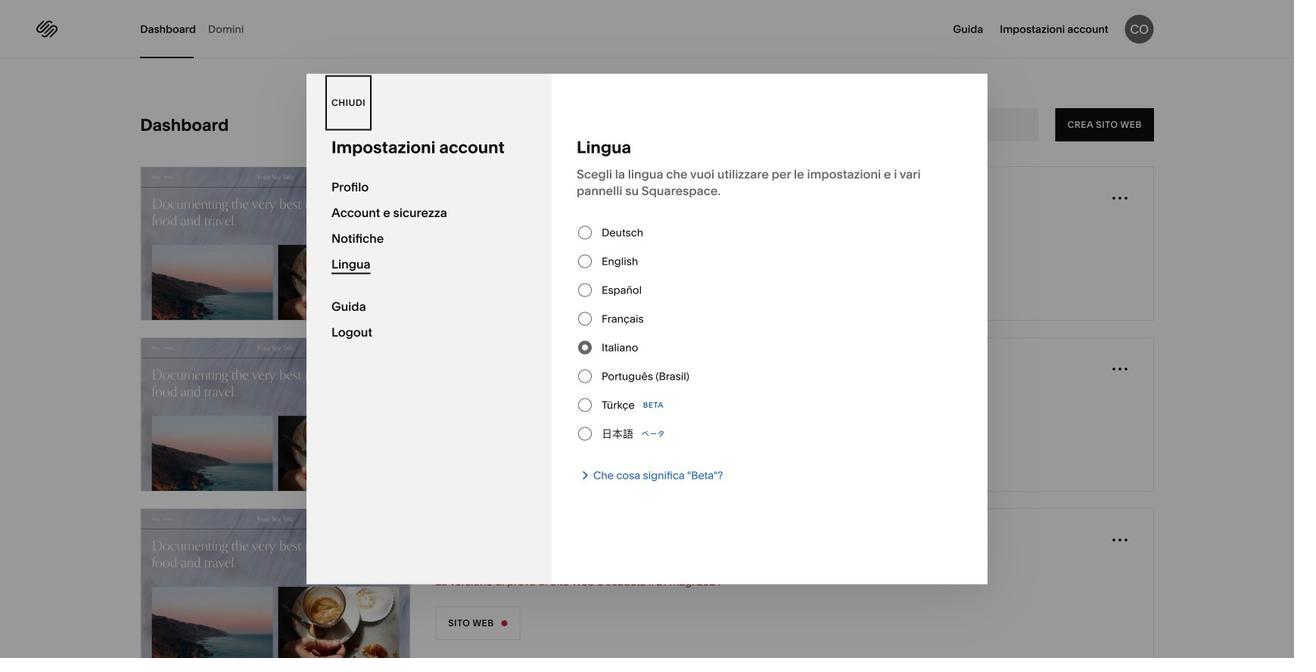 Task type: describe. For each thing, give the bounding box(es) containing it.
Cerca field
[[913, 108, 1006, 142]]



Task type: locate. For each thing, give the bounding box(es) containing it.
tab list
[[140, 0, 256, 58]]



Task type: vqa. For each thing, say whether or not it's contained in the screenshot.
tab list at the left of the page
yes



